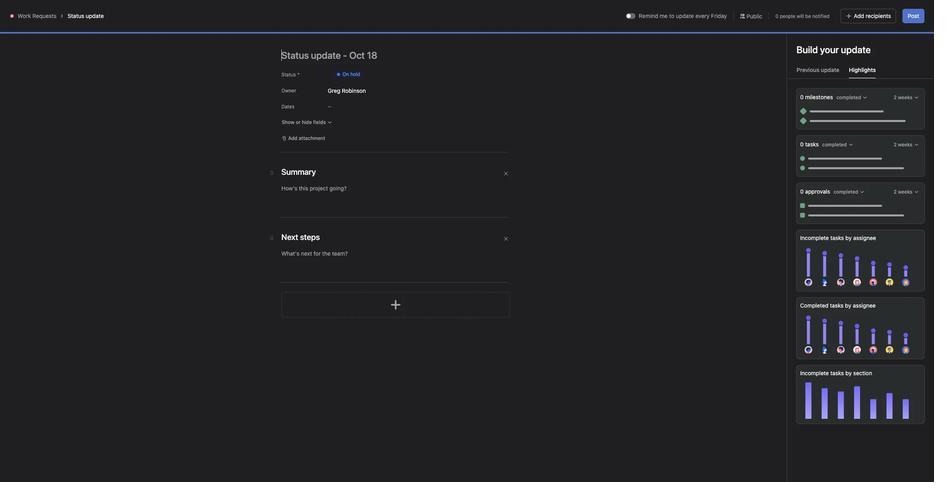 Task type: vqa. For each thing, say whether or not it's contained in the screenshot.
out related to of
no



Task type: describe. For each thing, give the bounding box(es) containing it.
0 tasks
[[801, 141, 821, 148]]

0 for 0 people will be notified
[[776, 13, 779, 19]]

0 for 0 tasks
[[801, 141, 804, 148]]

completed button for 0 approvals
[[832, 186, 867, 198]]

calendar
[[260, 50, 283, 57]]

add billing info
[[871, 6, 905, 12]]

Section title text field
[[282, 232, 320, 243]]

requests
[[33, 12, 56, 19]]

remind me to update every friday
[[639, 12, 728, 19]]

greg robinson
[[328, 87, 366, 94]]

by for completed tasks by assignee
[[846, 302, 852, 309]]

previous
[[797, 66, 820, 73]]

add for add attachment
[[288, 135, 298, 141]]

in progress
[[349, 86, 382, 94]]

on hold
[[343, 71, 360, 77]]

every
[[696, 12, 710, 19]]

2 for 0 tasks
[[894, 142, 897, 148]]

on
[[343, 71, 349, 77]]

2 weeks for tasks
[[894, 142, 913, 148]]

*
[[298, 72, 300, 78]]

incomplete for incomplete tasks by assignee
[[801, 234, 830, 241]]

completed tasks by assignee
[[801, 302, 876, 309]]

by for incomplete tasks by assignee
[[846, 234, 852, 241]]

add attachment button
[[278, 133, 329, 144]]

hide
[[302, 119, 312, 125]]

assignee for incomplete tasks by assignee
[[854, 234, 877, 241]]

to
[[670, 12, 675, 19]]

dashboard link
[[334, 49, 369, 58]]

0 milestones
[[801, 94, 835, 100]]

add for add recipients
[[855, 12, 865, 19]]

workflow link
[[293, 49, 324, 58]]

post
[[909, 12, 920, 19]]

task
[[287, 109, 298, 116]]

completed button for 0 tasks
[[821, 139, 856, 150]]

milestones
[[806, 94, 834, 100]]

0 approvals
[[801, 188, 832, 195]]

0 for 0 milestones
[[801, 94, 804, 100]]

incomplete tasks by assignee
[[801, 234, 877, 241]]

what's in my trial?
[[818, 6, 859, 12]]

add attachment
[[288, 135, 325, 141]]

assignee for completed tasks by assignee
[[854, 302, 876, 309]]

status update
[[68, 12, 104, 19]]

fields
[[313, 119, 326, 125]]

billing
[[882, 6, 895, 12]]

add recipients
[[855, 12, 892, 19]]

post button
[[903, 9, 925, 23]]

notified
[[813, 13, 830, 19]]

incomplete tasks by section
[[801, 370, 873, 377]]

info
[[896, 6, 905, 12]]

—
[[328, 104, 332, 109]]

briefcase image
[[110, 29, 120, 39]]

calendar link
[[253, 49, 283, 58]]

completed for 0 tasks
[[823, 142, 848, 148]]

30
[[782, 9, 789, 15]]

home
[[21, 27, 36, 34]]

in
[[835, 6, 839, 12]]

robinson
[[342, 87, 366, 94]]



Task type: locate. For each thing, give the bounding box(es) containing it.
2 horizontal spatial update
[[822, 66, 840, 73]]

status left *
[[282, 72, 296, 78]]

completed right milestones
[[837, 94, 862, 100]]

2 for 0 approvals
[[894, 189, 897, 195]]

weeks for approvals
[[899, 189, 913, 195]]

remove section image
[[504, 171, 509, 176], [504, 236, 509, 241]]

1 incomplete from the top
[[801, 234, 830, 241]]

0 vertical spatial assignee
[[854, 234, 877, 241]]

status for status update
[[68, 12, 84, 19]]

tasks for incomplete tasks by section
[[831, 370, 845, 377]]

workflow
[[299, 50, 324, 57]]

public
[[747, 13, 763, 19]]

0 vertical spatial 2
[[894, 94, 897, 100]]

weeks for tasks
[[899, 142, 913, 148]]

add recipients button
[[841, 9, 897, 23]]

1 vertical spatial 2 weeks button
[[892, 139, 922, 150]]

me
[[660, 12, 668, 19]]

completed for 0 approvals
[[834, 189, 859, 195]]

1 vertical spatial 2
[[894, 142, 897, 148]]

incomplete
[[801, 234, 830, 241], [801, 370, 830, 377]]

build your update
[[797, 44, 872, 55]]

remind me to update every friday switch
[[627, 13, 636, 19]]

1 weeks from the top
[[899, 94, 913, 100]]

will
[[797, 13, 805, 19]]

friday
[[712, 12, 728, 19]]

add report section image
[[390, 298, 402, 311]]

1 2 weeks button from the top
[[892, 92, 922, 103]]

2
[[894, 94, 897, 100], [894, 142, 897, 148], [894, 189, 897, 195]]

2 weeks for approvals
[[894, 189, 913, 195]]

add for add task
[[275, 109, 285, 116]]

status right requests
[[68, 12, 84, 19]]

completed right approvals
[[834, 189, 859, 195]]

assignee
[[854, 234, 877, 241], [854, 302, 876, 309]]

recipients
[[866, 12, 892, 19]]

0 horizontal spatial update
[[86, 12, 104, 19]]

3 2 from the top
[[894, 189, 897, 195]]

0 vertical spatial status
[[68, 12, 84, 19]]

2 vertical spatial 2
[[894, 189, 897, 195]]

3 2 weeks from the top
[[894, 189, 913, 195]]

1 horizontal spatial status
[[282, 72, 296, 78]]

tasks for 0 tasks
[[806, 141, 819, 148]]

trial?
[[848, 6, 859, 12]]

Title of update text field
[[282, 46, 522, 64]]

1 vertical spatial by
[[846, 302, 852, 309]]

status *
[[282, 72, 300, 78]]

owner
[[282, 88, 296, 94]]

home link
[[5, 24, 91, 37]]

1 vertical spatial status
[[282, 72, 296, 78]]

add to starred image
[[203, 31, 210, 37]]

0 vertical spatial incomplete
[[801, 234, 830, 241]]

build
[[797, 44, 819, 55]]

show or hide fields button
[[278, 117, 336, 128]]

2 remove section image from the top
[[504, 236, 509, 241]]

1 remove section image from the top
[[504, 171, 509, 176]]

0 vertical spatial weeks
[[899, 94, 913, 100]]

be
[[806, 13, 812, 19]]

greg
[[328, 87, 341, 94]]

2 2 weeks from the top
[[894, 142, 913, 148]]

update for status update
[[86, 12, 104, 19]]

2 2 from the top
[[894, 142, 897, 148]]

list box
[[373, 3, 565, 16]]

completed right 0 tasks
[[823, 142, 848, 148]]

tasks for completed tasks by assignee
[[831, 302, 844, 309]]

left
[[802, 9, 809, 15]]

1 vertical spatial incomplete
[[801, 370, 830, 377]]

2 weeks
[[894, 94, 913, 100], [894, 142, 913, 148], [894, 189, 913, 195]]

1 vertical spatial assignee
[[854, 302, 876, 309]]

2 vertical spatial by
[[846, 370, 852, 377]]

Section title text field
[[282, 166, 316, 178]]

2 for 0 milestones
[[894, 94, 897, 100]]

your update
[[821, 44, 872, 55]]

status for status *
[[282, 72, 296, 78]]

completed
[[837, 94, 862, 100], [823, 142, 848, 148], [834, 189, 859, 195]]

days
[[790, 9, 800, 15]]

2 weeks for milestones
[[894, 94, 913, 100]]

2 vertical spatial completed
[[834, 189, 859, 195]]

remove section image for next steps text field
[[504, 236, 509, 241]]

1 2 weeks from the top
[[894, 94, 913, 100]]

0 vertical spatial completed button
[[835, 92, 870, 103]]

approvals
[[806, 188, 831, 195]]

my
[[840, 6, 847, 12]]

dates
[[282, 104, 295, 110]]

1 vertical spatial 2 weeks
[[894, 142, 913, 148]]

0 vertical spatial 2 weeks
[[894, 94, 913, 100]]

0 vertical spatial by
[[846, 234, 852, 241]]

tasks
[[806, 141, 819, 148], [831, 234, 845, 241], [831, 302, 844, 309], [831, 370, 845, 377]]

2 vertical spatial 2 weeks
[[894, 189, 913, 195]]

1 vertical spatial completed button
[[821, 139, 856, 150]]

3 2 weeks button from the top
[[892, 186, 922, 198]]

incomplete for incomplete tasks by section
[[801, 370, 830, 377]]

add task
[[275, 109, 298, 116]]

tasks for incomplete tasks by assignee
[[831, 234, 845, 241]]

add
[[871, 6, 880, 12], [855, 12, 865, 19], [275, 109, 285, 116], [288, 135, 298, 141]]

add inside dropdown button
[[288, 135, 298, 141]]

completed for 0 milestones
[[837, 94, 862, 100]]

work
[[18, 12, 31, 19]]

show or hide fields
[[282, 119, 326, 125]]

section
[[854, 370, 873, 377]]

status
[[68, 12, 84, 19], [282, 72, 296, 78]]

show
[[282, 119, 295, 125]]

by for incomplete tasks by section
[[846, 370, 852, 377]]

remind
[[639, 12, 659, 19]]

update for previous update
[[822, 66, 840, 73]]

remove section image for summary text box
[[504, 171, 509, 176]]

1 vertical spatial completed
[[823, 142, 848, 148]]

0
[[776, 13, 779, 19], [801, 94, 804, 100], [801, 141, 804, 148], [801, 188, 804, 195]]

attachment
[[299, 135, 325, 141]]

by
[[846, 234, 852, 241], [846, 302, 852, 309], [846, 370, 852, 377]]

hold
[[351, 71, 360, 77]]

manage project members image
[[818, 35, 827, 44]]

2 vertical spatial completed button
[[832, 186, 867, 198]]

add task button
[[232, 105, 334, 120]]

0 vertical spatial remove section image
[[504, 171, 509, 176]]

0 vertical spatial completed
[[837, 94, 862, 100]]

dashboard
[[340, 50, 369, 57]]

what's
[[818, 6, 833, 12]]

work requests link
[[18, 12, 56, 19]]

add billing info button
[[868, 4, 908, 15]]

2 weeks button
[[892, 92, 922, 103], [892, 139, 922, 150], [892, 186, 922, 198]]

1 vertical spatial remove section image
[[504, 236, 509, 241]]

30 days left
[[782, 9, 809, 15]]

people
[[781, 13, 796, 19]]

weeks for milestones
[[899, 94, 913, 100]]

2 2 weeks button from the top
[[892, 139, 922, 150]]

completed button
[[835, 92, 870, 103], [821, 139, 856, 150], [832, 186, 867, 198]]

tab list
[[788, 66, 935, 79]]

add for add billing info
[[871, 6, 880, 12]]

2 weeks from the top
[[899, 142, 913, 148]]

highlights
[[850, 66, 877, 73]]

what's in my trial? button
[[814, 4, 863, 15]]

0 horizontal spatial status
[[68, 12, 84, 19]]

tab list containing previous update
[[788, 66, 935, 79]]

or
[[296, 119, 301, 125]]

1 2 from the top
[[894, 94, 897, 100]]

0 vertical spatial 2 weeks button
[[892, 92, 922, 103]]

hide sidebar image
[[10, 6, 17, 13]]

0 people will be notified
[[776, 13, 830, 19]]

2 weeks button for approvals
[[892, 186, 922, 198]]

1 vertical spatial weeks
[[899, 142, 913, 148]]

on hold button
[[328, 67, 369, 82]]

2 incomplete from the top
[[801, 370, 830, 377]]

0 for 0 approvals
[[801, 188, 804, 195]]

completed button for 0 milestones
[[835, 92, 870, 103]]

2 weeks button for milestones
[[892, 92, 922, 103]]

completed
[[801, 302, 829, 309]]

2 vertical spatial weeks
[[899, 189, 913, 195]]

3 weeks from the top
[[899, 189, 913, 195]]

previous update
[[797, 66, 840, 73]]

2 weeks button for tasks
[[892, 139, 922, 150]]

weeks
[[899, 94, 913, 100], [899, 142, 913, 148], [899, 189, 913, 195]]

update
[[86, 12, 104, 19], [676, 12, 694, 19], [822, 66, 840, 73]]

1 horizontal spatial update
[[676, 12, 694, 19]]

work requests
[[18, 12, 56, 19]]

2 vertical spatial 2 weeks button
[[892, 186, 922, 198]]

None text field
[[130, 27, 188, 41]]



